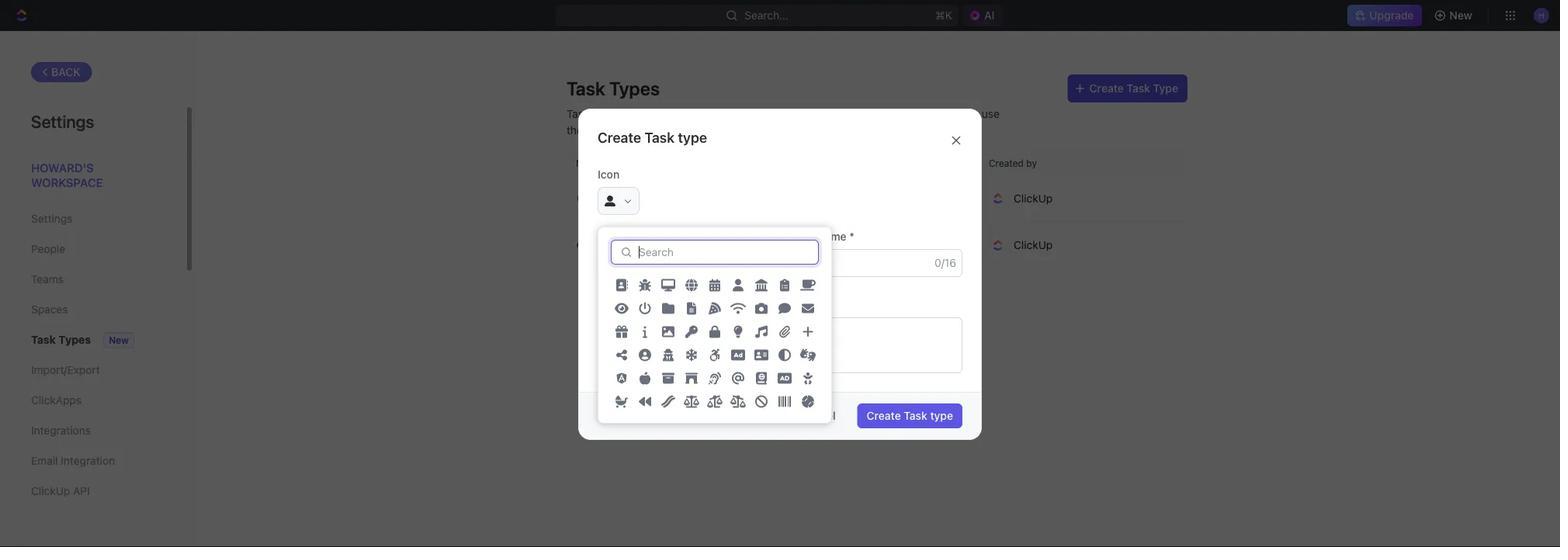 Task type: describe. For each thing, give the bounding box(es) containing it.
created
[[989, 158, 1024, 169]]

search...
[[745, 9, 789, 22]]

howard's workspace
[[31, 161, 103, 189]]

circle user image
[[639, 349, 652, 361]]

clickup for task
[[1014, 192, 1053, 205]]

singular
[[598, 230, 640, 243]]

customize
[[782, 107, 835, 120]]

scale balanced image
[[684, 396, 700, 408]]

new inside settings "element"
[[109, 335, 129, 346]]

settings link
[[31, 206, 155, 232]]

People field
[[787, 249, 963, 277]]

email integration
[[31, 455, 115, 468]]

box archive image
[[662, 372, 675, 385]]

create inside create task type button
[[867, 410, 901, 422]]

power off image
[[639, 302, 652, 315]]

Describe your task type text field
[[598, 318, 963, 374]]

ban image
[[756, 396, 768, 408]]

image image
[[662, 326, 675, 338]]

0/16 for plural name *
[[935, 257, 957, 269]]

type
[[1154, 82, 1179, 95]]

hands asl interpreting image
[[801, 349, 816, 361]]

2 tasks from the left
[[938, 107, 966, 120]]

import/export
[[31, 364, 100, 377]]

and
[[874, 107, 892, 120]]

by
[[1027, 158, 1038, 169]]

1 tasks from the left
[[567, 107, 595, 120]]

circle half stroke image
[[779, 349, 791, 361]]

new button
[[1429, 3, 1482, 28]]

user large image
[[605, 196, 616, 206]]

paperclip image
[[779, 326, 791, 338]]

integrations link
[[31, 418, 155, 444]]

email
[[31, 455, 58, 468]]

type inside button
[[931, 410, 954, 422]]

customers,
[[699, 123, 756, 136]]

camera image
[[756, 302, 768, 315]]

avatar options list
[[610, 274, 820, 530]]

baseball image
[[802, 396, 815, 408]]

can
[[598, 107, 616, 120]]

people,
[[759, 123, 797, 136]]

audio description image
[[778, 372, 792, 385]]

names
[[838, 107, 871, 120]]

singular name *
[[598, 230, 679, 243]]

wifi image
[[731, 302, 746, 315]]

plural name *
[[787, 230, 855, 243]]

scale unbalanced image
[[707, 396, 723, 408]]

import/export link
[[31, 357, 155, 384]]

snowflake image
[[686, 349, 698, 361]]

0/16 for singular name *
[[746, 257, 768, 269]]

1 horizontal spatial task types
[[567, 78, 660, 99]]

2 settings from the top
[[31, 212, 73, 225]]

eye image
[[615, 302, 629, 315]]

clickup inside settings "element"
[[31, 485, 70, 498]]

mug saucer image
[[801, 279, 816, 291]]

bug image
[[639, 279, 652, 291]]

integrations
[[31, 424, 91, 437]]

landmark image
[[756, 279, 768, 291]]

tasks can be used for anything in clickup. customize names and icons of tasks to use them for things like epics, customers, people, invoices, 1on1s.
[[567, 107, 1000, 136]]

file lines image
[[686, 302, 698, 315]]

them
[[567, 123, 592, 136]]

backward image
[[639, 396, 652, 408]]

⌘k
[[936, 9, 953, 22]]

folder image
[[662, 302, 675, 315]]

globe image
[[686, 279, 698, 291]]

create task type button
[[1068, 75, 1188, 103]]

0 vertical spatial types
[[610, 78, 660, 99]]

share nodes image
[[616, 349, 628, 361]]

apple whole image
[[639, 372, 652, 385]]

clickapps
[[31, 394, 82, 407]]

clickapps link
[[31, 388, 155, 414]]

1 horizontal spatial for
[[662, 107, 676, 120]]

clickup for milestone
[[1014, 239, 1053, 252]]

desktop image
[[662, 279, 676, 291]]

1on1s.
[[847, 123, 877, 136]]

create inside create task type button
[[1090, 82, 1124, 95]]

anything
[[679, 107, 722, 120]]

teams link
[[31, 266, 155, 293]]

Search text field
[[639, 246, 813, 259]]



Task type: locate. For each thing, give the bounding box(es) containing it.
info image
[[639, 326, 652, 338]]

1 horizontal spatial types
[[610, 78, 660, 99]]

settings up howard's
[[31, 111, 94, 131]]

name right singular
[[643, 230, 671, 243]]

0 vertical spatial clickup
[[1014, 192, 1053, 205]]

plural
[[787, 230, 816, 243]]

email integration link
[[31, 448, 155, 474]]

bacon image
[[662, 396, 676, 408]]

create right "cancel"
[[867, 410, 901, 422]]

1 0/16 from the left
[[746, 257, 768, 269]]

ear listen image
[[709, 372, 721, 385]]

* up person field
[[674, 230, 679, 243]]

1 * from the left
[[674, 230, 679, 243]]

0 vertical spatial settings
[[31, 111, 94, 131]]

create task type
[[1090, 82, 1179, 95]]

lock image
[[709, 326, 721, 338]]

types up import/export
[[59, 334, 91, 346]]

spaces
[[31, 303, 68, 316]]

task types up can
[[567, 78, 660, 99]]

types
[[610, 78, 660, 99], [59, 334, 91, 346]]

task types up import/export
[[31, 334, 91, 346]]

envelope image
[[802, 302, 815, 315]]

1 name from the left
[[643, 230, 671, 243]]

* for plural name *
[[850, 230, 855, 243]]

in
[[725, 107, 734, 120]]

0 vertical spatial create
[[1090, 82, 1124, 95]]

0 vertical spatial for
[[662, 107, 676, 120]]

calendar days image
[[709, 279, 721, 291]]

book atlas image
[[756, 372, 768, 385]]

new right upgrade
[[1450, 9, 1473, 22]]

* up people field
[[850, 230, 855, 243]]

1 horizontal spatial new
[[1450, 9, 1473, 22]]

1 horizontal spatial tasks
[[938, 107, 966, 120]]

1 vertical spatial create
[[598, 129, 642, 146]]

name for plural
[[819, 230, 847, 243]]

task
[[567, 78, 606, 99], [1127, 82, 1151, 95], [645, 129, 675, 146], [601, 192, 625, 204], [31, 334, 56, 346], [904, 410, 928, 422]]

0 vertical spatial type
[[678, 129, 707, 146]]

2 name from the left
[[819, 230, 847, 243]]

Person field
[[598, 249, 774, 277]]

types up be
[[610, 78, 660, 99]]

0 vertical spatial task types
[[567, 78, 660, 99]]

0 vertical spatial new
[[1450, 9, 1473, 22]]

1 vertical spatial for
[[595, 123, 609, 136]]

at image
[[732, 372, 745, 385]]

1 vertical spatial settings
[[31, 212, 73, 225]]

* for singular name *
[[674, 230, 679, 243]]

name for singular
[[643, 230, 671, 243]]

address book image
[[616, 279, 628, 291]]

task inside settings "element"
[[31, 334, 56, 346]]

name
[[576, 158, 602, 169]]

settings
[[31, 111, 94, 131], [31, 212, 73, 225]]

barcode image
[[779, 396, 791, 408]]

comment image
[[779, 302, 791, 315]]

create down be
[[598, 129, 642, 146]]

0 horizontal spatial 0/16
[[746, 257, 768, 269]]

clickup api link
[[31, 478, 155, 505]]

cancel button
[[791, 404, 845, 429]]

create task type inside create task type button
[[867, 410, 954, 422]]

use
[[982, 107, 1000, 120]]

accessible icon image
[[709, 349, 721, 361]]

rectangle ad image
[[732, 349, 746, 361]]

invoices,
[[800, 123, 844, 136]]

1 horizontal spatial name
[[819, 230, 847, 243]]

2 * from the left
[[850, 230, 855, 243]]

2 vertical spatial clickup
[[31, 485, 70, 498]]

1 vertical spatial new
[[109, 335, 129, 346]]

new up import/export link
[[109, 335, 129, 346]]

0 horizontal spatial name
[[643, 230, 671, 243]]

description
[[598, 299, 657, 311]]

milestone
[[601, 239, 651, 252]]

1 horizontal spatial *
[[850, 230, 855, 243]]

settings up people
[[31, 212, 73, 225]]

back
[[51, 66, 81, 78]]

create
[[1090, 82, 1124, 95], [598, 129, 642, 146], [867, 410, 901, 422]]

people link
[[31, 236, 155, 262]]

1 vertical spatial clickup
[[1014, 239, 1053, 252]]

pizza slice image
[[709, 302, 721, 315]]

icons
[[895, 107, 922, 120]]

user image
[[732, 279, 745, 291]]

0 horizontal spatial for
[[595, 123, 609, 136]]

1 horizontal spatial type
[[931, 410, 954, 422]]

key image
[[686, 326, 698, 338]]

task (default)
[[601, 192, 665, 204]]

to
[[969, 107, 979, 120]]

task types inside settings "element"
[[31, 334, 91, 346]]

clickup.
[[737, 107, 779, 120]]

0 horizontal spatial type
[[678, 129, 707, 146]]

0 vertical spatial create task type
[[598, 129, 707, 146]]

howard's
[[31, 161, 94, 174]]

baby image
[[802, 372, 815, 385]]

2 0/16 from the left
[[935, 257, 957, 269]]

0 horizontal spatial types
[[59, 334, 91, 346]]

upgrade link
[[1348, 5, 1422, 26]]

name right plural
[[819, 230, 847, 243]]

back link
[[31, 62, 92, 82]]

0 horizontal spatial create
[[598, 129, 642, 146]]

new inside button
[[1450, 9, 1473, 22]]

clipboard list image
[[779, 279, 791, 291]]

archway image
[[686, 372, 698, 385]]

type
[[678, 129, 707, 146], [931, 410, 954, 422]]

things
[[612, 123, 643, 136]]

workspace
[[31, 176, 103, 189]]

1 vertical spatial types
[[59, 334, 91, 346]]

2 vertical spatial create
[[867, 410, 901, 422]]

for down can
[[595, 123, 609, 136]]

1 horizontal spatial 0/16
[[935, 257, 957, 269]]

create task type
[[598, 129, 707, 146], [867, 410, 954, 422]]

gift image
[[616, 326, 628, 338]]

1 vertical spatial task types
[[31, 334, 91, 346]]

be
[[619, 107, 632, 120]]

name
[[643, 230, 671, 243], [819, 230, 847, 243]]

integration
[[61, 455, 115, 468]]

0 horizontal spatial create task type
[[598, 129, 707, 146]]

cancel
[[801, 410, 836, 422]]

types inside settings "element"
[[59, 334, 91, 346]]

like
[[646, 123, 663, 136]]

lightbulb image
[[732, 326, 745, 338]]

api
[[73, 485, 90, 498]]

1 horizontal spatial create task type
[[867, 410, 954, 422]]

epics,
[[666, 123, 696, 136]]

scale unbalanced flip image
[[731, 396, 746, 408]]

baby carriage image
[[616, 396, 628, 408]]

tasks left to
[[938, 107, 966, 120]]

clickup api
[[31, 485, 90, 498]]

created by
[[989, 158, 1038, 169]]

for up epics,
[[662, 107, 676, 120]]

0 horizontal spatial new
[[109, 335, 129, 346]]

music image
[[756, 326, 768, 338]]

0 horizontal spatial task types
[[31, 334, 91, 346]]

used
[[635, 107, 659, 120]]

1 settings from the top
[[31, 111, 94, 131]]

1 vertical spatial create task type
[[867, 410, 954, 422]]

address card image
[[755, 349, 769, 361]]

people
[[31, 243, 65, 255]]

of
[[925, 107, 935, 120]]

*
[[674, 230, 679, 243], [850, 230, 855, 243]]

tasks up them
[[567, 107, 595, 120]]

for
[[662, 107, 676, 120], [595, 123, 609, 136]]

create task type button
[[858, 404, 963, 429]]

angular image
[[616, 372, 628, 385]]

1 vertical spatial type
[[931, 410, 954, 422]]

2 horizontal spatial create
[[1090, 82, 1124, 95]]

new
[[1450, 9, 1473, 22], [109, 335, 129, 346]]

(default)
[[628, 193, 665, 204]]

spaces link
[[31, 297, 155, 323]]

upgrade
[[1370, 9, 1415, 22]]

0 horizontal spatial tasks
[[567, 107, 595, 120]]

plus image
[[802, 326, 815, 338]]

clickup
[[1014, 192, 1053, 205], [1014, 239, 1053, 252], [31, 485, 70, 498]]

create left the type
[[1090, 82, 1124, 95]]

task types
[[567, 78, 660, 99], [31, 334, 91, 346]]

settings element
[[0, 31, 194, 547]]

icon
[[598, 168, 620, 181]]

user secret image
[[662, 349, 675, 361]]

teams
[[31, 273, 64, 286]]

0/16
[[746, 257, 768, 269], [935, 257, 957, 269]]

1 horizontal spatial create
[[867, 410, 901, 422]]

0 horizontal spatial *
[[674, 230, 679, 243]]

tasks
[[567, 107, 595, 120], [938, 107, 966, 120]]



Task type: vqa. For each thing, say whether or not it's contained in the screenshot.
Task in the 'Settings' element
yes



